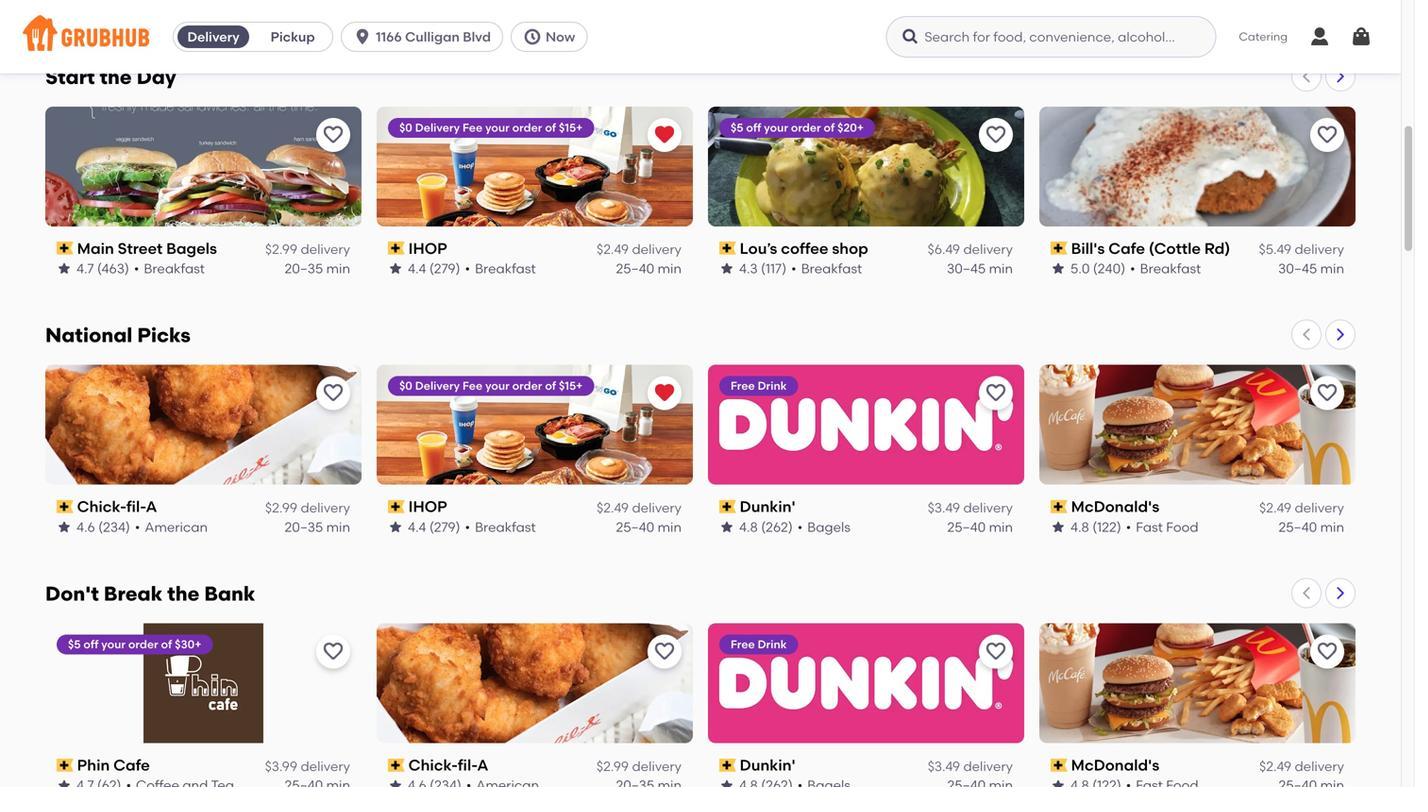 Task type: describe. For each thing, give the bounding box(es) containing it.
4.4 for start the day
[[408, 260, 426, 276]]

coffee
[[781, 239, 829, 258]]

bill's cafe (cottle rd) logo image
[[1039, 106, 1356, 226]]

(279) for start the day
[[429, 260, 460, 276]]

culligan
[[405, 29, 460, 45]]

national
[[45, 324, 132, 348]]

break
[[104, 582, 163, 606]]

(cottle
[[1149, 239, 1201, 258]]

pickup
[[271, 29, 315, 45]]

min for mcdonald's logo associated with national picks
[[1320, 519, 1344, 535]]

$5 for lou's coffee shop
[[731, 121, 743, 134]]

delivery for ihop logo related to start the day
[[632, 241, 682, 257]]

rd)
[[1205, 239, 1230, 258]]

min for the topmost chick-fil-a logo
[[326, 519, 350, 535]]

1166
[[376, 29, 402, 45]]

coffee
[[1130, 2, 1173, 18]]

svg image inside 1166 culligan blvd 'button'
[[353, 27, 372, 46]]

catering
[[1239, 30, 1288, 43]]

save this restaurant image for the topmost chick-fil-a logo
[[322, 382, 345, 405]]

delivery for the bill's cafe (cottle rd) logo
[[1295, 241, 1344, 257]]

saved restaurant button for start the day
[[648, 118, 682, 152]]

4.7 (62)
[[1071, 2, 1115, 18]]

20–35 min for national picks
[[285, 519, 350, 535]]

1166 culligan blvd button
[[341, 22, 511, 52]]

delivery button
[[174, 22, 253, 52]]

$2.99 delivery for start the day
[[265, 241, 350, 257]]

svg image inside now button
[[523, 27, 542, 46]]

• coffee and tea
[[1120, 2, 1228, 18]]

1 horizontal spatial chick-fil-a logo image
[[377, 624, 693, 744]]

min for ihop logo related to start the day
[[658, 260, 682, 276]]

delivery inside button
[[187, 29, 240, 45]]

20–35 for start the day
[[285, 260, 323, 276]]

delivery for phin cafe logo
[[301, 758, 350, 774]]

4.8 for dunkin'
[[739, 519, 758, 535]]

(117)
[[761, 260, 787, 276]]

2 horizontal spatial svg image
[[1350, 25, 1373, 48]]

breakfast for lou's
[[801, 260, 862, 276]]

phin cafe
[[77, 756, 150, 775]]

subscription pass image for 4.7 (463)
[[57, 242, 73, 255]]

american
[[145, 519, 208, 535]]

$2.49 for subscription pass icon associated with 4.8 (122)
[[1259, 500, 1292, 516]]

breakfast for main
[[144, 260, 205, 276]]

free drink for don't break the bank
[[731, 638, 787, 651]]

subscription pass image for 5.0 (240)
[[1051, 242, 1067, 255]]

0 horizontal spatial bagels
[[166, 239, 217, 258]]

save this restaurant image for right chick-fil-a logo
[[653, 641, 676, 663]]

$5.49
[[1259, 241, 1292, 257]]

cafe for bill's
[[1109, 239, 1145, 258]]

save this restaurant image for don't break the bank's mcdonald's logo
[[1316, 641, 1339, 663]]

delivery for mcdonald's logo associated with national picks
[[1295, 500, 1344, 516]]

min for ihop logo associated with national picks
[[658, 519, 682, 535]]

$15+ for start the day
[[559, 121, 583, 134]]

ihop logo image for start the day
[[377, 106, 693, 226]]

(463)
[[97, 260, 129, 276]]

0 horizontal spatial the
[[100, 65, 132, 89]]

lou's
[[740, 239, 777, 258]]

drink for national picks
[[758, 379, 787, 393]]

4.4 (279) for start the day
[[408, 260, 460, 276]]

pickup button
[[253, 22, 332, 52]]

and
[[1177, 2, 1202, 18]]

1 horizontal spatial fil-
[[458, 756, 477, 775]]

bank
[[204, 582, 255, 606]]

$2.49 for subscription pass image for 4.4 (279)
[[597, 241, 629, 257]]

lou's coffee shop logo image
[[708, 106, 1024, 226]]

1166 culligan blvd
[[376, 29, 491, 45]]

$6.49 delivery
[[928, 241, 1013, 257]]

dunkin' for national picks
[[740, 498, 796, 516]]

fast
[[1136, 519, 1163, 535]]

$2.99 for start the day
[[265, 241, 297, 257]]

$30+
[[175, 638, 202, 651]]

4.8 (122)
[[1071, 519, 1121, 535]]

star icon image for don't break the bank dunkin' logo
[[719, 778, 735, 787]]

20–35 for national picks
[[285, 519, 323, 535]]

• fast food
[[1126, 519, 1199, 535]]

fee for start the day
[[463, 121, 483, 134]]

$5 off your order of $30+
[[68, 638, 202, 651]]

delivery for main street bagels logo
[[301, 241, 350, 257]]

delivery for the topmost chick-fil-a logo
[[301, 500, 350, 516]]

4.6 (234)
[[76, 519, 130, 535]]

caret right icon image for the
[[1333, 586, 1348, 601]]

subscription pass image for 4.8 (262)
[[719, 500, 736, 514]]

$5 for phin cafe
[[68, 638, 81, 651]]

dunkin' for don't break the bank
[[740, 756, 796, 775]]

4.8 for mcdonald's
[[1071, 519, 1089, 535]]

star icon image for mcdonald's logo associated with national picks
[[1051, 520, 1066, 535]]

off for lou's
[[746, 121, 761, 134]]

don't break the bank
[[45, 582, 255, 606]]

main navigation navigation
[[0, 0, 1401, 74]]

0 vertical spatial fil-
[[126, 498, 146, 516]]

saved restaurant button for national picks
[[648, 376, 682, 410]]

now
[[546, 29, 575, 45]]

caret right icon image for day
[[1333, 69, 1348, 84]]

off for phin
[[83, 638, 99, 651]]

2 svg image from the left
[[901, 27, 920, 46]]

$3.99
[[265, 758, 297, 774]]

4.8 (262)
[[739, 519, 793, 535]]

0 vertical spatial chick-fil-a logo image
[[45, 365, 362, 485]]

national picks
[[45, 324, 191, 348]]

star icon image for right chick-fil-a logo
[[388, 778, 403, 787]]

main
[[77, 239, 114, 258]]

$20+
[[838, 121, 864, 134]]

day
[[137, 65, 176, 89]]

30–45 min for lou's coffee shop
[[947, 260, 1013, 276]]

min for the bill's cafe (cottle rd) logo
[[1320, 260, 1344, 276]]

$3.49 delivery for national picks
[[928, 500, 1013, 516]]

2 caret right icon image from the top
[[1333, 327, 1348, 342]]

subscription pass image for 4.4 (279)
[[388, 500, 405, 514]]

street
[[118, 239, 163, 258]]

$5.49 delivery
[[1259, 241, 1344, 257]]

$3.99 delivery
[[265, 758, 350, 774]]

$15+ for national picks
[[559, 379, 583, 393]]

4.7 for 4.7 (62)
[[1071, 2, 1088, 18]]

$3.49 for national picks
[[928, 500, 960, 516]]

(262)
[[761, 519, 793, 535]]

bill's cafe (cottle rd)
[[1071, 239, 1230, 258]]

a for star icon associated with right chick-fil-a logo
[[477, 756, 489, 775]]

shop
[[832, 239, 868, 258]]

4.3
[[739, 260, 758, 276]]

$0 for national picks
[[399, 379, 412, 393]]

• bagels
[[798, 519, 851, 535]]

phin cafe logo image
[[144, 624, 263, 744]]



Task type: locate. For each thing, give the bounding box(es) containing it.
0 vertical spatial ihop
[[408, 239, 447, 258]]

mcdonald's for don't break the bank
[[1071, 756, 1160, 775]]

0 horizontal spatial off
[[83, 638, 99, 651]]

2 drink from the top
[[758, 638, 787, 651]]

$15+ left saved restaurant icon
[[559, 379, 583, 393]]

1 ihop logo image from the top
[[377, 106, 693, 226]]

a
[[146, 498, 157, 516], [477, 756, 489, 775]]

$2.49 delivery for subscription pass image for 4.4 (279)
[[597, 241, 682, 257]]

subscription pass image for 4.3 (117)
[[719, 242, 736, 255]]

1 vertical spatial $2.99 delivery
[[265, 500, 350, 516]]

4.7 for 4.7 (463)
[[76, 260, 94, 276]]

star icon image for the bill's cafe (cottle rd) logo
[[1051, 261, 1066, 276]]

2 $15+ from the top
[[559, 379, 583, 393]]

0 horizontal spatial fil-
[[126, 498, 146, 516]]

1 horizontal spatial 4.8
[[1071, 519, 1089, 535]]

1 vertical spatial a
[[477, 756, 489, 775]]

2 dunkin' logo image from the top
[[708, 624, 1024, 744]]

2 dunkin' from the top
[[740, 756, 796, 775]]

$5 off your order of $20+
[[731, 121, 864, 134]]

0 vertical spatial a
[[146, 498, 157, 516]]

bill's
[[1071, 239, 1105, 258]]

mcdonald's
[[1071, 498, 1160, 516], [1071, 756, 1160, 775]]

0 horizontal spatial 4.8
[[739, 519, 758, 535]]

save this restaurant image for main street bagels
[[322, 123, 345, 146]]

5.0 (240)
[[1071, 260, 1126, 276]]

fee
[[463, 121, 483, 134], [463, 379, 483, 393]]

1 vertical spatial free drink
[[731, 638, 787, 651]]

Search for food, convenience, alcohol... search field
[[886, 16, 1216, 58]]

1 $3.49 delivery from the top
[[928, 500, 1013, 516]]

4.7
[[1071, 2, 1088, 18], [76, 260, 94, 276]]

0 vertical spatial (279)
[[429, 260, 460, 276]]

subscription pass image
[[57, 242, 73, 255], [57, 500, 73, 514], [388, 500, 405, 514], [1051, 500, 1067, 514], [57, 759, 73, 772], [388, 759, 405, 772]]

1 horizontal spatial a
[[477, 756, 489, 775]]

3 caret right icon image from the top
[[1333, 586, 1348, 601]]

a for star icon associated with the topmost chick-fil-a logo
[[146, 498, 157, 516]]

breakfast
[[144, 260, 205, 276], [475, 260, 536, 276], [801, 260, 862, 276], [1140, 260, 1201, 276], [475, 519, 536, 535]]

1 vertical spatial caret left icon image
[[1299, 327, 1314, 342]]

2 mcdonald's from the top
[[1071, 756, 1160, 775]]

dunkin' logo image
[[708, 365, 1024, 485], [708, 624, 1024, 744]]

0 vertical spatial mcdonald's
[[1071, 498, 1160, 516]]

bagels right street
[[166, 239, 217, 258]]

1 free from the top
[[731, 379, 755, 393]]

2 4.4 from the top
[[408, 519, 426, 535]]

4.4 (279) for national picks
[[408, 519, 460, 535]]

$0 delivery fee your order of $15+ for start the day
[[399, 121, 583, 134]]

0 vertical spatial $2.99
[[265, 241, 297, 257]]

free drink
[[731, 379, 787, 393], [731, 638, 787, 651]]

0 vertical spatial $0 delivery fee your order of $15+
[[399, 121, 583, 134]]

delivery for start the day
[[415, 121, 460, 134]]

30–45
[[947, 2, 986, 18], [947, 260, 986, 276], [1278, 260, 1317, 276]]

0 vertical spatial chick-fil-a
[[77, 498, 157, 516]]

2 free drink from the top
[[731, 638, 787, 651]]

lou's coffee shop
[[740, 239, 868, 258]]

caret left icon image
[[1299, 69, 1314, 84], [1299, 327, 1314, 342], [1299, 586, 1314, 601]]

$0 delivery fee your order of $15+
[[399, 121, 583, 134], [399, 379, 583, 393]]

bagels
[[166, 239, 217, 258], [807, 519, 851, 535]]

svg image
[[523, 27, 542, 46], [901, 27, 920, 46]]

now button
[[511, 22, 595, 52]]

breakfast for bill's
[[1140, 260, 1201, 276]]

cafe for phin
[[113, 756, 150, 775]]

$2.99 delivery
[[265, 241, 350, 257], [265, 500, 350, 516], [597, 758, 682, 774]]

main street bagels
[[77, 239, 217, 258]]

0 vertical spatial off
[[746, 121, 761, 134]]

0 vertical spatial $3.49 delivery
[[928, 500, 1013, 516]]

subscription pass image for 4.4 (279)
[[388, 242, 405, 255]]

(122)
[[1093, 519, 1121, 535]]

star icon image for the topmost chick-fil-a logo
[[57, 520, 72, 535]]

0 vertical spatial 4.7
[[1071, 2, 1088, 18]]

2 ihop from the top
[[408, 498, 447, 516]]

25–40
[[616, 260, 655, 276], [616, 519, 655, 535], [947, 519, 986, 535], [1279, 519, 1317, 535]]

$2.49 for subscription pass icon corresponding to 4.4 (279)
[[597, 500, 629, 516]]

1 horizontal spatial 4.7
[[1071, 2, 1088, 18]]

1 $0 delivery fee your order of $15+ from the top
[[399, 121, 583, 134]]

4.3 (117)
[[739, 260, 787, 276]]

cafe right the "phin"
[[113, 756, 150, 775]]

cafe
[[1109, 239, 1145, 258], [113, 756, 150, 775]]

0 vertical spatial $2.99 delivery
[[265, 241, 350, 257]]

delivery for national picks
[[415, 379, 460, 393]]

$6.49
[[928, 241, 960, 257]]

1 $0 from the top
[[399, 121, 412, 134]]

star icon image for main street bagels logo
[[57, 261, 72, 276]]

1 4.4 from the top
[[408, 260, 426, 276]]

1 vertical spatial dunkin'
[[740, 756, 796, 775]]

1 (279) from the top
[[429, 260, 460, 276]]

2 20–35 min from the top
[[285, 519, 350, 535]]

1 vertical spatial 4.7
[[76, 260, 94, 276]]

4.7 (463)
[[76, 260, 129, 276]]

1 vertical spatial 4.4
[[408, 519, 426, 535]]

1 caret right icon image from the top
[[1333, 69, 1348, 84]]

1 drink from the top
[[758, 379, 787, 393]]

4.4 for national picks
[[408, 519, 426, 535]]

1 vertical spatial caret right icon image
[[1333, 327, 1348, 342]]

1 vertical spatial $15+
[[559, 379, 583, 393]]

min
[[989, 2, 1013, 18], [326, 260, 350, 276], [658, 260, 682, 276], [989, 260, 1013, 276], [1320, 260, 1344, 276], [326, 519, 350, 535], [658, 519, 682, 535], [989, 519, 1013, 535], [1320, 519, 1344, 535]]

save this restaurant image for mcdonald's
[[1316, 382, 1339, 405]]

2 vertical spatial caret left icon image
[[1299, 586, 1314, 601]]

0 horizontal spatial svg image
[[523, 27, 542, 46]]

main street bagels logo image
[[45, 106, 362, 226]]

4.6
[[76, 519, 95, 535]]

delivery for ihop logo associated with national picks
[[632, 500, 682, 516]]

0 vertical spatial dunkin' logo image
[[708, 365, 1024, 485]]

fee for national picks
[[463, 379, 483, 393]]

1 vertical spatial $5
[[68, 638, 81, 651]]

free for don't break the bank
[[731, 638, 755, 651]]

2 4.8 from the left
[[1071, 519, 1089, 535]]

1 vertical spatial fee
[[463, 379, 483, 393]]

0 vertical spatial free
[[731, 379, 755, 393]]

0 horizontal spatial chick-
[[77, 498, 126, 516]]

2 caret left icon image from the top
[[1299, 327, 1314, 342]]

4.7 left the (62) on the top right of the page
[[1071, 2, 1088, 18]]

20–35
[[285, 260, 323, 276], [285, 519, 323, 535]]

1 vertical spatial chick-
[[408, 756, 458, 775]]

$15+
[[559, 121, 583, 134], [559, 379, 583, 393]]

of
[[545, 121, 556, 134], [824, 121, 835, 134], [545, 379, 556, 393], [161, 638, 172, 651]]

1 20–35 from the top
[[285, 260, 323, 276]]

30–45 min
[[947, 2, 1013, 18], [947, 260, 1013, 276], [1278, 260, 1344, 276]]

1 mcdonald's logo image from the top
[[1039, 365, 1356, 485]]

• breakfast for bill's
[[1130, 260, 1201, 276]]

picks
[[137, 324, 191, 348]]

• american
[[135, 519, 208, 535]]

caret left icon image for day
[[1299, 69, 1314, 84]]

0 vertical spatial free drink
[[731, 379, 787, 393]]

2 vertical spatial $2.99
[[597, 758, 629, 774]]

off
[[746, 121, 761, 134], [83, 638, 99, 651]]

1 horizontal spatial svg image
[[901, 27, 920, 46]]

the left bank
[[167, 582, 199, 606]]

mcdonald's logo image
[[1039, 365, 1356, 485], [1039, 624, 1356, 744]]

1 vertical spatial 20–35 min
[[285, 519, 350, 535]]

0 vertical spatial delivery
[[187, 29, 240, 45]]

2 mcdonald's logo image from the top
[[1039, 624, 1356, 744]]

1 ihop from the top
[[408, 239, 447, 258]]

chick- for star icon associated with the topmost chick-fil-a logo
[[77, 498, 126, 516]]

2 free from the top
[[731, 638, 755, 651]]

your
[[485, 121, 510, 134], [764, 121, 788, 134], [485, 379, 510, 393], [101, 638, 126, 651]]

0 vertical spatial drink
[[758, 379, 787, 393]]

1 vertical spatial free
[[731, 638, 755, 651]]

$15+ down now
[[559, 121, 583, 134]]

0 vertical spatial chick-
[[77, 498, 126, 516]]

1 vertical spatial ihop logo image
[[377, 365, 693, 485]]

fil-
[[126, 498, 146, 516], [458, 756, 477, 775]]

star icon image
[[1051, 2, 1066, 18], [57, 261, 72, 276], [388, 261, 403, 276], [719, 261, 735, 276], [1051, 261, 1066, 276], [57, 520, 72, 535], [388, 520, 403, 535], [719, 520, 735, 535], [1051, 520, 1066, 535], [57, 778, 72, 787], [388, 778, 403, 787], [719, 778, 735, 787], [1051, 778, 1066, 787]]

bagels right (262)
[[807, 519, 851, 535]]

0 vertical spatial $0
[[399, 121, 412, 134]]

0 horizontal spatial chick-fil-a
[[77, 498, 157, 516]]

1 vertical spatial $0 delivery fee your order of $15+
[[399, 379, 583, 393]]

3 caret left icon image from the top
[[1299, 586, 1314, 601]]

2 $3.49 from the top
[[928, 758, 960, 774]]

1 4.8 from the left
[[739, 519, 758, 535]]

4.7 down main
[[76, 260, 94, 276]]

0 vertical spatial caret right icon image
[[1333, 69, 1348, 84]]

1 horizontal spatial svg image
[[1309, 25, 1331, 48]]

$0 for start the day
[[399, 121, 412, 134]]

1 vertical spatial 4.4 (279)
[[408, 519, 460, 535]]

1 dunkin' logo image from the top
[[708, 365, 1024, 485]]

subscription pass image for 4.8 (122)
[[1051, 500, 1067, 514]]

chick-fil-a
[[77, 498, 157, 516], [408, 756, 489, 775]]

ihop for start the day
[[408, 239, 447, 258]]

2 (279) from the top
[[429, 519, 460, 535]]

1 horizontal spatial chick-
[[408, 756, 458, 775]]

2 $3.49 delivery from the top
[[928, 758, 1013, 774]]

0 horizontal spatial chick-fil-a logo image
[[45, 365, 362, 485]]

star icon image for lou's coffee shop logo
[[719, 261, 735, 276]]

2 4.4 (279) from the top
[[408, 519, 460, 535]]

0 vertical spatial cafe
[[1109, 239, 1145, 258]]

1 20–35 min from the top
[[285, 260, 350, 276]]

1 $3.49 from the top
[[928, 500, 960, 516]]

4.4 (279)
[[408, 260, 460, 276], [408, 519, 460, 535]]

4.8 left (122)
[[1071, 519, 1089, 535]]

1 $15+ from the top
[[559, 121, 583, 134]]

chick- for star icon associated with right chick-fil-a logo
[[408, 756, 458, 775]]

1 caret left icon image from the top
[[1299, 69, 1314, 84]]

20–35 min
[[285, 260, 350, 276], [285, 519, 350, 535]]

start the day
[[45, 65, 176, 89]]

chick-fil-a logo image
[[45, 365, 362, 485], [377, 624, 693, 744]]

chick-fil-a for star icon associated with right chick-fil-a logo
[[408, 756, 489, 775]]

1 vertical spatial mcdonald's
[[1071, 756, 1160, 775]]

• breakfast for lou's
[[791, 260, 862, 276]]

caret left icon image for the
[[1299, 586, 1314, 601]]

subscription pass image
[[388, 242, 405, 255], [719, 242, 736, 255], [1051, 242, 1067, 255], [719, 500, 736, 514], [719, 759, 736, 772], [1051, 759, 1067, 772]]

(279) for national picks
[[429, 519, 460, 535]]

0 vertical spatial $5
[[731, 121, 743, 134]]

don't
[[45, 582, 99, 606]]

1 vertical spatial (279)
[[429, 519, 460, 535]]

$2.99 delivery for national picks
[[265, 500, 350, 516]]

delivery for right chick-fil-a logo
[[632, 758, 682, 774]]

0 vertical spatial 20–35 min
[[285, 260, 350, 276]]

1 horizontal spatial cafe
[[1109, 239, 1145, 258]]

1 vertical spatial $2.99
[[265, 500, 297, 516]]

2 $0 delivery fee your order of $15+ from the top
[[399, 379, 583, 393]]

2 vertical spatial caret right icon image
[[1333, 586, 1348, 601]]

•
[[1120, 2, 1125, 18], [134, 260, 139, 276], [465, 260, 470, 276], [791, 260, 797, 276], [1130, 260, 1135, 276], [135, 519, 140, 535], [465, 519, 470, 535], [798, 519, 803, 535], [1126, 519, 1131, 535]]

delivery
[[187, 29, 240, 45], [415, 121, 460, 134], [415, 379, 460, 393]]

1 vertical spatial 20–35
[[285, 519, 323, 535]]

30–45 min for bill's cafe (cottle rd)
[[1278, 260, 1344, 276]]

cafe up (240)
[[1109, 239, 1145, 258]]

subscription pass image for 4.6 (234)
[[57, 500, 73, 514]]

2 vertical spatial delivery
[[415, 379, 460, 393]]

delivery for don't break the bank's mcdonald's logo
[[1295, 758, 1344, 774]]

order
[[512, 121, 542, 134], [791, 121, 821, 134], [512, 379, 542, 393], [128, 638, 158, 651]]

$3.49 for don't break the bank
[[928, 758, 960, 774]]

1 mcdonald's from the top
[[1071, 498, 1160, 516]]

25–40 min
[[616, 260, 682, 276], [616, 519, 682, 535], [947, 519, 1013, 535], [1279, 519, 1344, 535]]

1 vertical spatial fil-
[[458, 756, 477, 775]]

$0 delivery fee your order of $15+ for national picks
[[399, 379, 583, 393]]

30–45 for bill's cafe (cottle rd)
[[1278, 260, 1317, 276]]

catering button
[[1226, 15, 1301, 58]]

1 vertical spatial mcdonald's logo image
[[1039, 624, 1356, 744]]

1 vertical spatial $0
[[399, 379, 412, 393]]

chick-
[[77, 498, 126, 516], [408, 756, 458, 775]]

0 horizontal spatial a
[[146, 498, 157, 516]]

1 vertical spatial bagels
[[807, 519, 851, 535]]

1 vertical spatial saved restaurant button
[[648, 376, 682, 410]]

start
[[45, 65, 95, 89]]

1 horizontal spatial $5
[[731, 121, 743, 134]]

20–35 min for start the day
[[285, 260, 350, 276]]

0 vertical spatial 20–35
[[285, 260, 323, 276]]

1 svg image from the left
[[523, 27, 542, 46]]

1 horizontal spatial chick-fil-a
[[408, 756, 489, 775]]

min for main street bagels logo
[[326, 260, 350, 276]]

(240)
[[1093, 260, 1126, 276]]

2 fee from the top
[[463, 379, 483, 393]]

5.0
[[1071, 260, 1090, 276]]

saved restaurant button
[[648, 118, 682, 152], [648, 376, 682, 410]]

0 vertical spatial the
[[100, 65, 132, 89]]

2 ihop logo image from the top
[[377, 365, 693, 485]]

1 4.4 (279) from the top
[[408, 260, 460, 276]]

food
[[1166, 519, 1199, 535]]

blvd
[[463, 29, 491, 45]]

0 vertical spatial ihop logo image
[[377, 106, 693, 226]]

dunkin'
[[740, 498, 796, 516], [740, 756, 796, 775]]

min for lou's coffee shop logo
[[989, 260, 1013, 276]]

save this restaurant image
[[322, 123, 345, 146], [1316, 123, 1339, 146], [985, 382, 1007, 405], [1316, 382, 1339, 405], [322, 641, 345, 663]]

1 vertical spatial off
[[83, 638, 99, 651]]

min for dunkin' logo associated with national picks
[[989, 519, 1013, 535]]

0 vertical spatial $3.49
[[928, 500, 960, 516]]

saved restaurant image
[[653, 382, 676, 405]]

drink for don't break the bank
[[758, 638, 787, 651]]

(62)
[[1091, 2, 1115, 18]]

1 vertical spatial cafe
[[113, 756, 150, 775]]

caret right icon image
[[1333, 69, 1348, 84], [1333, 327, 1348, 342], [1333, 586, 1348, 601]]

1 vertical spatial drink
[[758, 638, 787, 651]]

off down don't
[[83, 638, 99, 651]]

ihop logo image
[[377, 106, 693, 226], [377, 365, 693, 485]]

tea
[[1205, 2, 1228, 18]]

1 vertical spatial chick-fil-a logo image
[[377, 624, 693, 744]]

dunkin' logo image for national picks
[[708, 365, 1024, 485]]

dunkin' logo image for don't break the bank
[[708, 624, 1024, 744]]

1 fee from the top
[[463, 121, 483, 134]]

$5 down don't
[[68, 638, 81, 651]]

1 vertical spatial chick-fil-a
[[408, 756, 489, 775]]

2 20–35 from the top
[[285, 519, 323, 535]]

2 vertical spatial $2.99 delivery
[[597, 758, 682, 774]]

1 horizontal spatial bagels
[[807, 519, 851, 535]]

1 horizontal spatial off
[[746, 121, 761, 134]]

0 vertical spatial fee
[[463, 121, 483, 134]]

$2.49 delivery for subscription pass icon corresponding to 4.4 (279)
[[597, 500, 682, 516]]

mcdonald's logo image for national picks
[[1039, 365, 1356, 485]]

$3.49 delivery for don't break the bank
[[928, 758, 1013, 774]]

the left day
[[100, 65, 132, 89]]

save this restaurant button
[[316, 118, 350, 152], [979, 118, 1013, 152], [1310, 118, 1344, 152], [316, 376, 350, 410], [979, 376, 1013, 410], [1310, 376, 1344, 410], [316, 635, 350, 669], [648, 635, 682, 669], [979, 635, 1013, 669], [1310, 635, 1344, 669]]

$2.49
[[597, 241, 629, 257], [597, 500, 629, 516], [1259, 500, 1292, 516], [1259, 758, 1292, 774]]

2 saved restaurant button from the top
[[648, 376, 682, 410]]

0 horizontal spatial svg image
[[353, 27, 372, 46]]

free
[[731, 379, 755, 393], [731, 638, 755, 651]]

off right saved restaurant image
[[746, 121, 761, 134]]

$5
[[731, 121, 743, 134], [68, 638, 81, 651]]

$5 right saved restaurant image
[[731, 121, 743, 134]]

1 dunkin' from the top
[[740, 498, 796, 516]]

0 vertical spatial caret left icon image
[[1299, 69, 1314, 84]]

4.8
[[739, 519, 758, 535], [1071, 519, 1089, 535]]

2 $0 from the top
[[399, 379, 412, 393]]

30–45 for lou's coffee shop
[[947, 260, 986, 276]]

1 vertical spatial dunkin' logo image
[[708, 624, 1024, 744]]

free for national picks
[[731, 379, 755, 393]]

phin
[[77, 756, 110, 775]]

$2.49 delivery
[[597, 241, 682, 257], [597, 500, 682, 516], [1259, 500, 1344, 516], [1259, 758, 1344, 774]]

4.8 left (262)
[[739, 519, 758, 535]]

0 vertical spatial 4.4
[[408, 260, 426, 276]]

0 vertical spatial mcdonald's logo image
[[1039, 365, 1356, 485]]

$0
[[399, 121, 412, 134], [399, 379, 412, 393]]

$2.99
[[265, 241, 297, 257], [265, 500, 297, 516], [597, 758, 629, 774]]

$2.49 delivery for subscription pass icon associated with 4.8 (122)
[[1259, 500, 1344, 516]]

1 free drink from the top
[[731, 379, 787, 393]]

1 vertical spatial delivery
[[415, 121, 460, 134]]

delivery
[[301, 241, 350, 257], [632, 241, 682, 257], [963, 241, 1013, 257], [1295, 241, 1344, 257], [301, 500, 350, 516], [632, 500, 682, 516], [963, 500, 1013, 516], [1295, 500, 1344, 516], [301, 758, 350, 774], [632, 758, 682, 774], [963, 758, 1013, 774], [1295, 758, 1344, 774]]

1 horizontal spatial the
[[167, 582, 199, 606]]

mcdonald's for national picks
[[1071, 498, 1160, 516]]

$2.99 for national picks
[[265, 500, 297, 516]]

saved restaurant image
[[653, 123, 676, 146]]

0 vertical spatial bagels
[[166, 239, 217, 258]]

(234)
[[98, 519, 130, 535]]

free drink for national picks
[[731, 379, 787, 393]]

save this restaurant image
[[985, 123, 1007, 146], [322, 382, 345, 405], [653, 641, 676, 663], [985, 641, 1007, 663], [1316, 641, 1339, 663]]

1 saved restaurant button from the top
[[648, 118, 682, 152]]

$3.49 delivery
[[928, 500, 1013, 516], [928, 758, 1013, 774]]

0 vertical spatial 4.4 (279)
[[408, 260, 460, 276]]

svg image
[[1309, 25, 1331, 48], [1350, 25, 1373, 48], [353, 27, 372, 46]]

0 horizontal spatial 4.7
[[76, 260, 94, 276]]

0 horizontal spatial cafe
[[113, 756, 150, 775]]

ihop for national picks
[[408, 498, 447, 516]]

(279)
[[429, 260, 460, 276], [429, 519, 460, 535]]

1 vertical spatial the
[[167, 582, 199, 606]]



Task type: vqa. For each thing, say whether or not it's contained in the screenshot.
'ordered'
no



